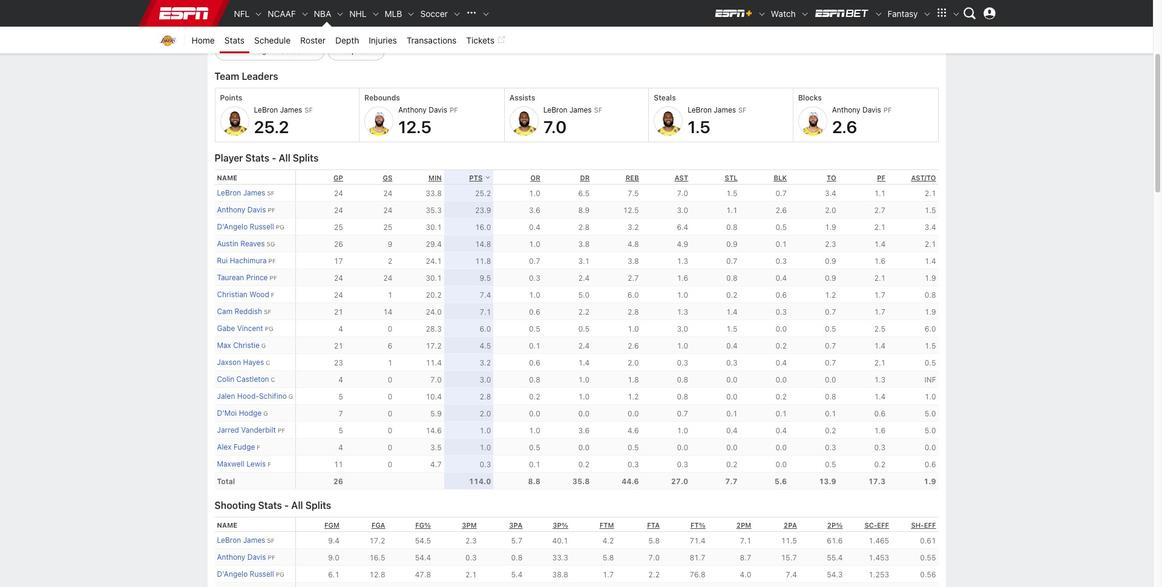 Task type: locate. For each thing, give the bounding box(es) containing it.
6
[[388, 341, 393, 351]]

6 0 from the top
[[388, 443, 393, 452]]

30.1 up 20.2
[[426, 274, 442, 283]]

1 vertical spatial 7.1
[[740, 536, 752, 545]]

pf inside jarred vanderbilt pf
[[278, 427, 285, 434]]

name down player
[[217, 174, 237, 182]]

stats up injuries
[[378, 14, 422, 34]]

f for maxwell lewis
[[268, 461, 271, 468]]

3.0 for 12.5
[[677, 206, 689, 215]]

davis right anthony davis image
[[863, 105, 882, 115]]

c inside jaxson hayes c
[[266, 359, 270, 367]]

anthony inside anthony davis pf 2.6
[[832, 105, 861, 115]]

1 vertical spatial anthony davis pf
[[217, 553, 275, 562]]

0 horizontal spatial 2.0
[[480, 409, 491, 418]]

25.2 up player stats - all splits
[[254, 117, 289, 137]]

lebron james image down assists
[[510, 107, 539, 136]]

name for player stats - all splits
[[217, 174, 237, 182]]

0 horizontal spatial 12.5
[[398, 117, 432, 137]]

rui hachimura pf
[[217, 256, 276, 265]]

7 0 from the top
[[388, 460, 393, 469]]

- down lebron james sf 25.2
[[272, 153, 276, 164]]

0.4
[[529, 223, 541, 232], [776, 274, 787, 283], [727, 341, 738, 351], [776, 358, 787, 367], [727, 426, 738, 435], [776, 426, 787, 435]]

5 for 14.6
[[339, 426, 343, 435]]

fg% link
[[415, 521, 431, 529]]

1 vertical spatial 2.4
[[579, 341, 590, 351]]

1 down 6
[[388, 358, 393, 367]]

g right christie
[[261, 342, 266, 350]]

7.1 up 4.5
[[480, 308, 491, 317]]

0 vertical spatial pg
[[276, 224, 284, 231]]

1 vertical spatial d'angelo russell link
[[217, 570, 274, 579]]

russell for player
[[250, 222, 274, 232]]

watch
[[771, 8, 796, 18]]

espn+ image
[[714, 8, 753, 18]]

gp link
[[334, 174, 343, 182]]

lebron inside the lebron james sf 7.0
[[544, 105, 568, 115]]

1 d'angelo from the top
[[217, 222, 248, 232]]

2 21 from the top
[[334, 341, 343, 351]]

g for max christie
[[261, 342, 266, 350]]

2 30.1 from the top
[[426, 274, 442, 283]]

schifino
[[259, 392, 287, 401]]

1.9 for 1.7
[[925, 308, 936, 317]]

vincent
[[237, 324, 263, 333]]

3.4 down ast/to
[[925, 223, 936, 232]]

3.8 down 4.8
[[628, 257, 639, 266]]

0.3
[[776, 257, 787, 266], [529, 274, 541, 283], [776, 308, 787, 317], [677, 358, 689, 367], [727, 358, 738, 367], [825, 443, 837, 452], [875, 443, 886, 452], [480, 460, 491, 469], [628, 460, 639, 469], [677, 460, 689, 469], [466, 553, 477, 562]]

anthony up austin
[[217, 205, 245, 215]]

2 d'angelo russell link from the top
[[217, 570, 274, 579]]

stats down los
[[224, 35, 245, 45]]

0 left 14.6
[[388, 426, 393, 435]]

0 for 7.0
[[388, 375, 393, 384]]

5.8 down 4.2
[[603, 553, 614, 562]]

0.2
[[727, 291, 738, 300], [776, 341, 787, 351], [529, 392, 541, 401], [776, 392, 787, 401], [825, 426, 837, 435], [579, 460, 590, 469], [727, 460, 738, 469], [875, 460, 886, 469]]

2 d'angelo russell pg from the top
[[217, 570, 284, 579]]

1 vertical spatial 3.8
[[628, 257, 639, 266]]

d'angelo russell pg for shooting
[[217, 570, 284, 579]]

ast
[[675, 174, 689, 182]]

1 lebron james image from the left
[[220, 107, 249, 136]]

ft% link
[[691, 521, 706, 529]]

lebron james image
[[220, 107, 249, 136], [510, 107, 539, 136]]

0 vertical spatial 4
[[339, 324, 343, 334]]

name
[[217, 174, 237, 182], [217, 521, 237, 529]]

11.8
[[475, 257, 491, 266]]

team leaders element
[[215, 88, 939, 143]]

1.9 for 17.3
[[924, 477, 936, 486]]

3.4 down to
[[825, 189, 837, 198]]

davis down shooting stats - all splits
[[248, 553, 266, 562]]

1 horizontal spatial c
[[271, 376, 275, 384]]

2023-
[[425, 14, 477, 34]]

anthony davis link for player
[[217, 205, 266, 215]]

0.9 for 0.3
[[825, 257, 837, 266]]

1 d'angelo russell link from the top
[[217, 222, 274, 232]]

6.0 right 2.5
[[925, 324, 936, 334]]

1 vertical spatial 21
[[334, 341, 343, 351]]

cam reddish sf
[[217, 307, 272, 316]]

35.3
[[426, 206, 442, 215]]

1.7 for 0.7
[[875, 308, 886, 317]]

0 vertical spatial 2.7
[[875, 206, 886, 215]]

soccer image
[[453, 10, 461, 18]]

ftm
[[600, 521, 614, 529]]

1 up 14
[[388, 291, 393, 300]]

1 horizontal spatial 1.2
[[825, 291, 837, 300]]

2.6 right anthony davis image
[[832, 117, 858, 137]]

0 horizontal spatial 1.2
[[628, 392, 639, 401]]

25 up 17
[[334, 223, 343, 232]]

g inside d'moi hodge g
[[264, 410, 268, 417]]

4.5
[[480, 341, 491, 351]]

davis up reaves
[[248, 205, 266, 215]]

external link image
[[497, 33, 506, 47]]

2.6 inside anthony davis pf 2.6
[[832, 117, 858, 137]]

1 horizontal spatial -
[[285, 500, 289, 511]]

0 horizontal spatial 7.4
[[480, 291, 491, 300]]

1 horizontal spatial 2.8
[[579, 223, 590, 232]]

pf link
[[878, 174, 886, 182]]

lebron james image for 7.0
[[510, 107, 539, 136]]

f right lewis
[[268, 461, 271, 468]]

1.8
[[628, 375, 639, 384]]

5 0 from the top
[[388, 426, 393, 435]]

anthony inside anthony davis pf 12.5
[[398, 105, 427, 115]]

0 horizontal spatial 3.4
[[825, 189, 837, 198]]

25.2 down pts link
[[475, 189, 491, 198]]

1 vertical spatial g
[[289, 393, 293, 400]]

3 0 from the top
[[388, 392, 393, 401]]

2.0
[[825, 206, 837, 215], [628, 358, 639, 367], [480, 409, 491, 418]]

global navigation element
[[153, 0, 1001, 27]]

4 for 28.3
[[339, 324, 343, 334]]

4 up 11
[[339, 443, 343, 452]]

1 vertical spatial lebron james sf
[[217, 536, 275, 545]]

name down shooting
[[217, 521, 237, 529]]

standings page main content
[[207, 4, 946, 587]]

1 vertical spatial 7.4
[[786, 570, 797, 579]]

davis right anthony davis icon
[[429, 105, 448, 115]]

4.7
[[431, 460, 442, 469]]

gabe vincent pg
[[217, 324, 273, 333]]

jaxson
[[217, 358, 241, 367]]

james inside lebron james sf 1.5
[[714, 105, 736, 115]]

26 down 11
[[333, 477, 343, 486]]

1 25 from the left
[[334, 223, 343, 232]]

2 eff from the left
[[924, 521, 936, 529]]

0 left 3.5
[[388, 443, 393, 452]]

17.2 down 28.3
[[426, 341, 442, 351]]

splits down lebron james sf 25.2
[[293, 153, 319, 164]]

30.1 up 29.4
[[426, 223, 442, 232]]

1 vertical spatial 2.0
[[628, 358, 639, 367]]

2 2.4 from the top
[[579, 341, 590, 351]]

12.5 down 7.5
[[623, 206, 639, 215]]

0 horizontal spatial 7.1
[[480, 308, 491, 317]]

1 horizontal spatial 17.2
[[426, 341, 442, 351]]

c right the hayes
[[266, 359, 270, 367]]

1 horizontal spatial 3.6
[[579, 426, 590, 435]]

2 1 from the top
[[388, 358, 393, 367]]

26 for 114.0
[[333, 477, 343, 486]]

0 vertical spatial -
[[272, 153, 276, 164]]

lebron james sf down player
[[217, 189, 275, 198]]

anthony davis link up the austin reaves link
[[217, 205, 266, 215]]

0 left 5.9 at the bottom left of page
[[388, 409, 393, 418]]

1 vertical spatial name
[[217, 521, 237, 529]]

james for 7.0
[[570, 105, 592, 115]]

25
[[334, 223, 343, 232], [383, 223, 393, 232]]

anthony davis link down shooting
[[217, 553, 266, 562]]

alex fudge link
[[217, 443, 255, 452]]

lebron inside lebron james sf 25.2
[[254, 105, 278, 115]]

total
[[217, 477, 235, 486]]

james for 25.2
[[280, 105, 302, 115]]

eff up 0.61
[[924, 521, 936, 529]]

2.6 down blk
[[776, 206, 787, 215]]

0 left 4.7
[[388, 460, 393, 469]]

7.4 down 15.7
[[786, 570, 797, 579]]

2.4 for 0.1
[[579, 341, 590, 351]]

1 4 from the top
[[339, 324, 343, 334]]

1 vertical spatial 5.0
[[925, 409, 936, 418]]

17.3
[[869, 477, 886, 486]]

more espn image
[[933, 4, 951, 22], [952, 10, 961, 18]]

3.2 up 4.8
[[628, 223, 639, 232]]

5 for 10.4
[[339, 392, 343, 401]]

5.7
[[511, 536, 523, 545]]

anthony davis pf up austin reaves sg
[[217, 205, 275, 215]]

1 lebron james link from the top
[[217, 189, 265, 198]]

all for player stats - all splits
[[279, 153, 290, 164]]

23.9
[[475, 206, 491, 215]]

1.4
[[875, 240, 886, 249], [925, 257, 936, 266], [727, 308, 738, 317], [875, 341, 886, 351], [579, 358, 590, 367], [875, 392, 886, 401]]

7.1 down 2pm
[[740, 536, 752, 545]]

lebron james link for shooting
[[217, 536, 265, 545]]

2.0 up 1.8 at the bottom
[[628, 358, 639, 367]]

jarred
[[217, 426, 239, 435]]

1.1 down stl 'link'
[[727, 206, 738, 215]]

7.0
[[544, 117, 567, 137], [677, 189, 689, 198], [431, 375, 442, 384], [649, 553, 660, 562]]

gs link
[[383, 174, 393, 182]]

1 vertical spatial f
[[257, 444, 260, 451]]

3.2 down 4.5
[[480, 358, 491, 367]]

0.6
[[776, 291, 787, 300], [529, 308, 541, 317], [529, 358, 541, 367], [875, 409, 886, 418], [925, 460, 936, 469]]

lebron james link down player
[[217, 189, 265, 198]]

james inside lebron james sf 25.2
[[280, 105, 302, 115]]

0 vertical spatial all
[[279, 153, 290, 164]]

1 horizontal spatial 7.4
[[786, 570, 797, 579]]

1 vertical spatial d'angelo
[[217, 570, 248, 579]]

1 horizontal spatial 7.1
[[740, 536, 752, 545]]

5 up 7
[[339, 392, 343, 401]]

- right shooting
[[285, 500, 289, 511]]

24.0
[[426, 308, 442, 317]]

1 vertical spatial 17.2
[[369, 536, 385, 545]]

anthony down the rebounds
[[398, 105, 427, 115]]

2.7 down 4.8
[[628, 274, 639, 283]]

14
[[383, 308, 393, 317]]

1.1 down pf link
[[875, 189, 886, 198]]

0 vertical spatial russell
[[250, 222, 274, 232]]

- for player
[[272, 153, 276, 164]]

12.5 right anthony davis icon
[[398, 117, 432, 137]]

3.6 down or
[[529, 206, 541, 215]]

0 vertical spatial 1.6
[[875, 257, 886, 266]]

0 for 5.9
[[388, 409, 393, 418]]

lebron james sf 1.5
[[688, 105, 747, 137]]

0 horizontal spatial 2.2
[[579, 308, 590, 317]]

1 lebron james sf from the top
[[217, 189, 275, 198]]

2 vertical spatial 1.6
[[875, 426, 886, 435]]

nhl image
[[372, 10, 380, 18]]

2 vertical spatial 5.0
[[925, 426, 936, 435]]

2 5 from the top
[[339, 426, 343, 435]]

2.4 for 0.3
[[579, 274, 590, 283]]

assists
[[510, 93, 535, 102]]

f inside maxwell lewis f
[[268, 461, 271, 468]]

gabe
[[217, 324, 235, 333]]

james inside the lebron james sf 7.0
[[570, 105, 592, 115]]

1 30.1 from the top
[[426, 223, 442, 232]]

5.8 down fta
[[649, 536, 660, 545]]

17.2
[[426, 341, 442, 351], [369, 536, 385, 545]]

lebron james link down shooting
[[217, 536, 265, 545]]

2.0 down to
[[825, 206, 837, 215]]

1 vertical spatial anthony davis link
[[217, 553, 266, 562]]

splits up fgm link
[[306, 500, 331, 511]]

eff up 1.465
[[877, 521, 890, 529]]

1 5 from the top
[[339, 392, 343, 401]]

11.5
[[781, 536, 797, 545]]

3p%
[[553, 521, 568, 529]]

1 vertical spatial 1.7
[[875, 308, 886, 317]]

or link
[[531, 174, 541, 182]]

1.7 for 1.2
[[875, 291, 886, 300]]

3.6 left 4.6
[[579, 426, 590, 435]]

1 horizontal spatial lebron james image
[[510, 107, 539, 136]]

1 eff from the left
[[877, 521, 890, 529]]

austin
[[217, 239, 238, 248]]

d'angelo for player
[[217, 222, 248, 232]]

0 vertical spatial anthony davis pf
[[217, 205, 275, 215]]

pf inside "taurean prince pf"
[[270, 275, 277, 282]]

47.8
[[415, 570, 431, 579]]

0 vertical spatial 1.7
[[875, 291, 886, 300]]

0.8
[[727, 223, 738, 232], [727, 274, 738, 283], [925, 291, 936, 300], [529, 375, 541, 384], [677, 375, 689, 384], [677, 392, 689, 401], [825, 392, 837, 401], [511, 553, 523, 562]]

anthony davis pf down shooting
[[217, 553, 275, 562]]

c up schifino
[[271, 376, 275, 384]]

anthony davis image
[[798, 107, 828, 136]]

0 for 10.4
[[388, 392, 393, 401]]

eff for sh-
[[924, 521, 936, 529]]

lebron for 1.5
[[688, 105, 712, 115]]

g right hodge
[[264, 410, 268, 417]]

2 25 from the left
[[383, 223, 393, 232]]

lebron james sf down shooting
[[217, 536, 275, 545]]

1.9
[[825, 223, 837, 232], [925, 274, 936, 283], [925, 308, 936, 317], [924, 477, 936, 486]]

1 21 from the top
[[334, 308, 343, 317]]

29.4
[[426, 240, 442, 249]]

g right schifino
[[289, 393, 293, 400]]

0 horizontal spatial 6.0
[[480, 324, 491, 334]]

0 horizontal spatial 3.2
[[480, 358, 491, 367]]

0 vertical spatial 25.2
[[254, 117, 289, 137]]

2 horizontal spatial 2.0
[[825, 206, 837, 215]]

2 lebron james link from the top
[[217, 536, 265, 545]]

21 for 14
[[334, 308, 343, 317]]

f right fudge
[[257, 444, 260, 451]]

d'moi hodge g
[[217, 409, 268, 418]]

lebron inside lebron james sf 1.5
[[688, 105, 712, 115]]

los
[[215, 14, 244, 34]]

0 horizontal spatial c
[[266, 359, 270, 367]]

4 for 3.5
[[339, 443, 343, 452]]

2 anthony davis pf from the top
[[217, 553, 275, 562]]

2.2 left the 76.8
[[649, 570, 660, 579]]

g inside jalen hood-schifino g
[[289, 393, 293, 400]]

lebron james link
[[217, 189, 265, 198], [217, 536, 265, 545]]

17.2 down fga
[[369, 536, 385, 545]]

2 0 from the top
[[388, 375, 393, 384]]

1 anthony davis pf from the top
[[217, 205, 275, 215]]

pf inside "rui hachimura pf"
[[269, 258, 276, 265]]

0 vertical spatial name
[[217, 174, 237, 182]]

1 vertical spatial 3.0
[[677, 324, 689, 334]]

1 horizontal spatial 25.2
[[475, 189, 491, 198]]

maxwell
[[217, 460, 245, 469]]

home
[[192, 35, 215, 45]]

1 2.4 from the top
[[579, 274, 590, 283]]

26 up 17
[[334, 240, 343, 249]]

watch image
[[801, 10, 809, 18]]

1.453
[[869, 553, 890, 562]]

d'moi hodge link
[[217, 409, 262, 418]]

0 vertical spatial 5
[[339, 392, 343, 401]]

1 vertical spatial 2.3
[[466, 536, 477, 545]]

1 0 from the top
[[388, 324, 393, 334]]

1 russell from the top
[[250, 222, 274, 232]]

7.4 down 9.5
[[480, 291, 491, 300]]

0 horizontal spatial 2.6
[[628, 341, 639, 351]]

1 vertical spatial 4
[[339, 375, 343, 384]]

2pm
[[737, 521, 752, 529]]

2 lebron james sf from the top
[[217, 536, 275, 545]]

0 down 6
[[388, 375, 393, 384]]

1 1 from the top
[[388, 291, 393, 300]]

schedule link
[[249, 27, 296, 53]]

3 4 from the top
[[339, 443, 343, 452]]

1 anthony davis link from the top
[[217, 205, 266, 215]]

anthony right anthony davis image
[[832, 105, 861, 115]]

1.6 for 0.3
[[875, 257, 886, 266]]

21 up 23
[[334, 341, 343, 351]]

lebron james image down the "points" at the left top
[[220, 107, 249, 136]]

stl link
[[725, 174, 738, 182]]

2 lebron james image from the left
[[510, 107, 539, 136]]

5 down 7
[[339, 426, 343, 435]]

d'angelo russell link for shooting
[[217, 570, 274, 579]]

4 down 23
[[339, 375, 343, 384]]

1 vertical spatial 5
[[339, 426, 343, 435]]

1.6 for 0.4
[[875, 426, 886, 435]]

sf
[[305, 106, 313, 114], [594, 106, 602, 114], [739, 106, 747, 114], [267, 190, 275, 197], [264, 308, 272, 316], [267, 537, 275, 545]]

stats right player
[[246, 153, 270, 164]]

ncaaf link
[[263, 0, 301, 27]]

shooting
[[215, 500, 256, 511]]

0 vertical spatial d'angelo russell pg
[[217, 222, 284, 232]]

anthony down shooting
[[217, 553, 245, 562]]

2 d'angelo from the top
[[217, 570, 248, 579]]

sf inside lebron james sf 1.5
[[739, 106, 747, 114]]

2 vertical spatial 4
[[339, 443, 343, 452]]

f right wood
[[271, 291, 275, 299]]

2 4 from the top
[[339, 375, 343, 384]]

2 anthony davis link from the top
[[217, 553, 266, 562]]

lebron james image
[[654, 107, 683, 136]]

jaxson hayes link
[[217, 358, 264, 367]]

0 vertical spatial 3.0
[[677, 206, 689, 215]]

soccer link
[[416, 0, 453, 27]]

5.0
[[579, 291, 590, 300], [925, 409, 936, 418], [925, 426, 936, 435]]

2 russell from the top
[[250, 570, 274, 579]]

2 name from the top
[[217, 521, 237, 529]]

f inside alex fudge f
[[257, 444, 260, 451]]

1 horizontal spatial 12.5
[[623, 206, 639, 215]]

17
[[334, 257, 343, 266]]

fta
[[647, 521, 660, 529]]

1 vertical spatial 25.2
[[475, 189, 491, 198]]

2.7 down pf link
[[875, 206, 886, 215]]

3.8 up the 3.1
[[579, 240, 590, 249]]

0 horizontal spatial 25
[[334, 223, 343, 232]]

f for alex fudge
[[257, 444, 260, 451]]

6.0 up 4.5
[[480, 324, 491, 334]]

pg
[[276, 224, 284, 231], [265, 325, 273, 333], [276, 571, 284, 578]]

1 horizontal spatial all
[[291, 500, 303, 511]]

0 up 6
[[388, 324, 393, 334]]

to link
[[827, 174, 837, 182]]

6.0 down 4.8
[[628, 291, 639, 300]]

9.4
[[328, 536, 340, 545]]

gs
[[383, 174, 393, 182]]

hachimura
[[230, 256, 267, 265]]

home link
[[187, 27, 220, 53]]

g inside max christie g
[[261, 342, 266, 350]]

0 vertical spatial f
[[271, 291, 275, 299]]

0 vertical spatial 1.3
[[677, 257, 689, 266]]

0 horizontal spatial eff
[[877, 521, 890, 529]]

nba image
[[336, 10, 345, 18]]

33.3
[[553, 553, 568, 562]]

nfl link
[[229, 0, 255, 27]]

d'angelo russell link for player
[[217, 222, 274, 232]]

1 vertical spatial 1
[[388, 358, 393, 367]]

25 up 9
[[383, 223, 393, 232]]

0 horizontal spatial 1.1
[[727, 206, 738, 215]]

2.0 right 5.9 at the bottom left of page
[[480, 409, 491, 418]]

maxwell lewis link
[[217, 460, 266, 469]]

21 left 14
[[334, 308, 343, 317]]

0 vertical spatial d'angelo
[[217, 222, 248, 232]]

0 vertical spatial lebron james sf
[[217, 189, 275, 198]]

0 horizontal spatial all
[[279, 153, 290, 164]]

c inside colin castleton c
[[271, 376, 275, 384]]

1 vertical spatial 2.2
[[649, 570, 660, 579]]

0.5
[[776, 223, 787, 232], [529, 324, 541, 334], [579, 324, 590, 334], [825, 324, 837, 334], [925, 358, 936, 367], [529, 443, 541, 452], [628, 443, 639, 452], [825, 460, 837, 469]]

splits
[[293, 153, 319, 164], [306, 500, 331, 511]]

f inside christian wood f
[[271, 291, 275, 299]]

4 up 23
[[339, 324, 343, 334]]

0 vertical spatial lebron james link
[[217, 189, 265, 198]]

2.2 down the 3.1
[[579, 308, 590, 317]]

jalen
[[217, 392, 235, 401]]

2.6 up 1.8 at the bottom
[[628, 341, 639, 351]]

4 0 from the top
[[388, 409, 393, 418]]

pg inside gabe vincent pg
[[265, 325, 273, 333]]

nhl link
[[345, 0, 372, 27]]

0 left 10.4
[[388, 392, 393, 401]]

0.9 for 0.4
[[825, 274, 837, 283]]

0 vertical spatial anthony davis link
[[217, 205, 266, 215]]

fgm link
[[325, 521, 340, 529]]

pf inside anthony davis pf 12.5
[[450, 106, 458, 114]]

1 d'angelo russell pg from the top
[[217, 222, 284, 232]]

1 name from the top
[[217, 174, 237, 182]]

espn more sports home page image
[[462, 4, 481, 22]]

0 vertical spatial 2.6
[[832, 117, 858, 137]]



Task type: vqa. For each thing, say whether or not it's contained in the screenshot.
the inside Can Josh Allen seize the moment vs. Chiefs? 4h
no



Task type: describe. For each thing, give the bounding box(es) containing it.
eff for sc-
[[877, 521, 890, 529]]

1 horizontal spatial 3.8
[[628, 257, 639, 266]]

2 vertical spatial 2.8
[[480, 392, 491, 401]]

1 vertical spatial 3.2
[[480, 358, 491, 367]]

1 for 11.4
[[388, 358, 393, 367]]

0 for 14.6
[[388, 426, 393, 435]]

pg for shooting
[[276, 571, 284, 578]]

or
[[531, 174, 541, 182]]

name for shooting stats - all splits
[[217, 521, 237, 529]]

christie
[[233, 341, 260, 350]]

1 vertical spatial 12.5
[[623, 206, 639, 215]]

wood
[[250, 290, 269, 299]]

0 for 3.5
[[388, 443, 393, 452]]

2 vertical spatial 1.3
[[875, 375, 886, 384]]

castleton
[[236, 375, 269, 384]]

15.7
[[781, 553, 797, 562]]

austin reaves sg
[[217, 239, 275, 248]]

30.1 for 25
[[426, 223, 442, 232]]

2 vertical spatial 2.6
[[628, 341, 639, 351]]

tickets
[[466, 35, 495, 45]]

all for shooting stats - all splits
[[291, 500, 303, 511]]

anthony davis pf for player
[[217, 205, 275, 215]]

25.2 inside lebron james sf 25.2
[[254, 117, 289, 137]]

d'angelo russell pg for player
[[217, 222, 284, 232]]

colin castleton c
[[217, 375, 275, 384]]

g for d'moi hodge
[[264, 410, 268, 417]]

3pa link
[[509, 521, 523, 529]]

2
[[388, 257, 393, 266]]

ft%
[[691, 521, 706, 529]]

1 vertical spatial 1.2
[[628, 392, 639, 401]]

profile management image
[[984, 7, 996, 19]]

pts link
[[469, 174, 491, 182]]

1 vertical spatial 1.6
[[677, 274, 689, 283]]

reb
[[626, 174, 639, 182]]

leaders
[[242, 71, 278, 82]]

ncaaf
[[268, 8, 296, 18]]

21 for 6
[[334, 341, 343, 351]]

1 horizontal spatial 5.8
[[649, 536, 660, 545]]

44.6
[[622, 477, 639, 486]]

1.5 inside lebron james sf 1.5
[[688, 117, 711, 137]]

espn bet image
[[814, 8, 870, 18]]

0 horizontal spatial 17.2
[[369, 536, 385, 545]]

pf inside anthony davis pf 2.6
[[884, 106, 892, 114]]

3pm
[[462, 521, 477, 529]]

roster link
[[296, 27, 331, 53]]

splits for player stats - all splits
[[293, 153, 319, 164]]

11.4
[[426, 358, 442, 367]]

fgm
[[325, 521, 340, 529]]

fantasy image
[[923, 10, 932, 18]]

jaxson hayes c
[[217, 358, 270, 367]]

team leaders
[[215, 71, 278, 82]]

5.0 for 0.1
[[925, 409, 936, 418]]

nba link
[[309, 0, 336, 27]]

1 horizontal spatial 2.0
[[628, 358, 639, 367]]

d'moi
[[217, 409, 237, 418]]

roster
[[300, 35, 326, 45]]

anthony davis pf 12.5
[[398, 105, 458, 137]]

max christie g
[[217, 341, 266, 350]]

christian wood link
[[217, 290, 269, 299]]

2p%
[[828, 521, 843, 529]]

1 horizontal spatial 3.2
[[628, 223, 639, 232]]

reb link
[[626, 174, 639, 182]]

0 vertical spatial 3.4
[[825, 189, 837, 198]]

more sports image
[[482, 10, 490, 18]]

9.5
[[480, 274, 491, 283]]

2 vertical spatial 3.0
[[480, 375, 491, 384]]

1 horizontal spatial more espn image
[[952, 10, 961, 18]]

ncaaf image
[[301, 10, 309, 18]]

splits for shooting stats - all splits
[[306, 500, 331, 511]]

30.1 for 24
[[426, 274, 442, 283]]

los angeles lakers stats 2023-24
[[215, 14, 500, 34]]

0 vertical spatial 1.2
[[825, 291, 837, 300]]

5.6
[[775, 477, 787, 486]]

26 for 14.8
[[334, 240, 343, 249]]

taurean prince pf
[[217, 273, 277, 282]]

12.5 inside anthony davis pf 12.5
[[398, 117, 432, 137]]

colin castleton link
[[217, 375, 269, 384]]

espn plus image
[[758, 10, 766, 18]]

sf inside cam reddish sf
[[264, 308, 272, 316]]

1 vertical spatial 1.1
[[727, 206, 738, 215]]

c for colin castleton
[[271, 376, 275, 384]]

1 horizontal spatial 2.3
[[825, 240, 837, 249]]

0 vertical spatial 1.1
[[875, 189, 886, 198]]

stats right shooting
[[258, 500, 282, 511]]

16.0
[[475, 223, 491, 232]]

0 vertical spatial 7.4
[[480, 291, 491, 300]]

james for 1.5
[[714, 105, 736, 115]]

lebron for 25.2
[[254, 105, 278, 115]]

min link
[[429, 174, 442, 182]]

pg for player
[[276, 224, 284, 231]]

1 vertical spatial 2.8
[[628, 308, 639, 317]]

anthony davis link for shooting
[[217, 553, 266, 562]]

1 horizontal spatial 2.2
[[649, 570, 660, 579]]

inf
[[925, 375, 936, 384]]

- for shooting
[[285, 500, 289, 511]]

14.8
[[475, 240, 491, 249]]

anthony davis image
[[365, 107, 394, 136]]

fantasy
[[888, 8, 918, 18]]

player stats - all splits
[[215, 153, 319, 164]]

0 vertical spatial 3.6
[[529, 206, 541, 215]]

4.9
[[677, 240, 689, 249]]

1.3 for 3.8
[[677, 257, 689, 266]]

2 vertical spatial 2.0
[[480, 409, 491, 418]]

hood-
[[237, 392, 259, 401]]

nfl image
[[255, 10, 263, 18]]

ast/to
[[912, 174, 936, 182]]

reaves
[[241, 239, 265, 248]]

0 horizontal spatial 2.7
[[628, 274, 639, 283]]

lebron james sf for player
[[217, 189, 275, 198]]

16.5
[[369, 553, 385, 562]]

hayes
[[243, 358, 264, 367]]

1.9 for 2.1
[[925, 274, 936, 283]]

fta link
[[647, 521, 660, 529]]

4.6
[[628, 426, 639, 435]]

12.8
[[369, 570, 385, 579]]

jalen hood-schifino link
[[217, 392, 287, 401]]

lebron for 7.0
[[544, 105, 568, 115]]

rebounds
[[365, 93, 400, 102]]

taurean prince link
[[217, 273, 268, 282]]

depth link
[[331, 27, 364, 53]]

2 vertical spatial 1.7
[[603, 570, 614, 579]]

1.3 for 2.8
[[677, 308, 689, 317]]

transactions link
[[402, 27, 462, 53]]

0 vertical spatial 5.0
[[579, 291, 590, 300]]

lebron james sf 25.2
[[254, 105, 313, 137]]

tickets link
[[462, 27, 510, 53]]

nba
[[314, 8, 331, 18]]

lebron james link for player
[[217, 189, 265, 198]]

ftm link
[[600, 521, 614, 529]]

54.4
[[415, 553, 431, 562]]

lebron james sf for shooting
[[217, 536, 275, 545]]

sf inside the lebron james sf 7.0
[[594, 106, 602, 114]]

hodge
[[239, 409, 262, 418]]

c for jaxson hayes
[[266, 359, 270, 367]]

1 vertical spatial 2.6
[[776, 206, 787, 215]]

davis inside anthony davis pf 12.5
[[429, 105, 448, 115]]

0 horizontal spatial 2.3
[[466, 536, 477, 545]]

2pa link
[[784, 521, 797, 529]]

f for christian wood
[[271, 291, 275, 299]]

71.4
[[690, 536, 706, 545]]

1 horizontal spatial 6.0
[[628, 291, 639, 300]]

angeles
[[247, 14, 315, 34]]

mlb link
[[380, 0, 407, 27]]

3.0 for 1.0
[[677, 324, 689, 334]]

0 vertical spatial 7.1
[[480, 308, 491, 317]]

23
[[334, 358, 343, 367]]

min
[[429, 174, 442, 182]]

sf inside lebron james sf 25.2
[[305, 106, 313, 114]]

55.4
[[827, 553, 843, 562]]

fudge
[[234, 443, 255, 452]]

shooting stats - all splits
[[215, 500, 331, 511]]

reddish
[[235, 307, 262, 316]]

0 for 28.3
[[388, 324, 393, 334]]

4.2
[[603, 536, 614, 545]]

gabe vincent link
[[217, 324, 263, 333]]

2 horizontal spatial 6.0
[[925, 324, 936, 334]]

ast link
[[675, 174, 689, 182]]

0 vertical spatial 3.8
[[579, 240, 590, 249]]

injuries
[[369, 35, 397, 45]]

4 for 7.0
[[339, 375, 343, 384]]

lebron james image for 25.2
[[220, 107, 249, 136]]

mlb image
[[407, 10, 416, 18]]

7.0 inside the lebron james sf 7.0
[[544, 117, 567, 137]]

max christie link
[[217, 341, 260, 350]]

fantasy link
[[883, 0, 923, 27]]

1 vertical spatial 3.4
[[925, 223, 936, 232]]

d'angelo for shooting
[[217, 570, 248, 579]]

0 vertical spatial 0.9
[[727, 240, 738, 249]]

1 vertical spatial 3.6
[[579, 426, 590, 435]]

6.5
[[579, 189, 590, 198]]

0 for 4.7
[[388, 460, 393, 469]]

5.0 for 0.4
[[925, 426, 936, 435]]

espn bet image
[[875, 10, 883, 18]]

0 horizontal spatial 5.8
[[603, 553, 614, 562]]

5.4
[[511, 570, 523, 579]]

0 horizontal spatial more espn image
[[933, 4, 951, 22]]

blocks
[[798, 93, 822, 102]]

nhl
[[350, 8, 367, 18]]

8.7
[[740, 553, 752, 562]]

russell for shooting
[[250, 570, 274, 579]]

gp
[[334, 174, 343, 182]]

1 for 20.2
[[388, 291, 393, 300]]

davis inside anthony davis pf 2.6
[[863, 105, 882, 115]]

3.1
[[579, 257, 590, 266]]

blk
[[774, 174, 787, 182]]

anthony davis pf for shooting
[[217, 553, 275, 562]]

40.1
[[553, 536, 568, 545]]



